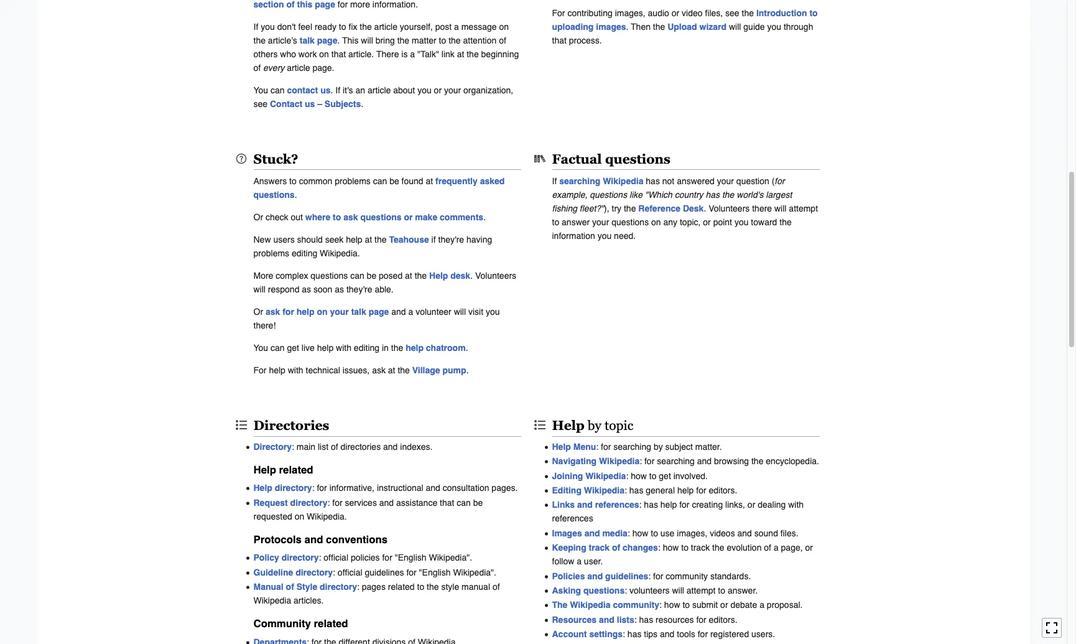 Task type: vqa. For each thing, say whether or not it's contained in the screenshot.
game within Massively multiplayer online game
no



Task type: locate. For each thing, give the bounding box(es) containing it.
of up beginning
[[499, 35, 507, 45]]

a left volunteer
[[409, 307, 414, 317]]

for left informative,
[[317, 483, 327, 493]]

upload wizard link
[[668, 22, 727, 32]]

you inside region
[[254, 85, 268, 95]]

1 vertical spatial by
[[654, 442, 663, 452]]

0 vertical spatial official
[[324, 553, 349, 563]]

help up request
[[254, 483, 273, 493]]

for inside stuck? region
[[254, 366, 267, 375]]

0 vertical spatial if
[[254, 22, 259, 32]]

has inside for example, questions like "which country has the world's largest fishing fleet?"
[[706, 190, 720, 200]]

to
[[810, 8, 818, 18], [339, 22, 346, 32], [439, 35, 447, 45], [290, 176, 297, 186], [333, 212, 341, 222], [553, 217, 560, 227], [650, 471, 657, 481], [651, 528, 659, 538], [682, 543, 689, 553], [417, 582, 425, 592], [719, 586, 726, 596], [683, 600, 690, 610]]

0 horizontal spatial page
[[317, 35, 338, 45]]

or inside stuck? region
[[404, 212, 413, 222]]

a inside and a volunteer will visit you there!
[[409, 307, 414, 317]]

to up general
[[650, 471, 657, 481]]

article up bring
[[375, 22, 398, 32]]

attempt
[[790, 204, 819, 214], [687, 586, 716, 596]]

1 vertical spatial article
[[287, 63, 310, 73]]

you inside "if you don't feel ready to fix the article yourself, post a message on the article's"
[[261, 22, 275, 32]]

beginning
[[482, 49, 519, 59]]

how up resources
[[665, 600, 681, 610]]

questions up the wikipedia community link
[[584, 586, 625, 596]]

evolution
[[727, 543, 762, 553]]

volunteers for . volunteers will respond as soon as they're able.
[[476, 271, 517, 281]]

you inside . if it's an article about you or your organization, see
[[418, 85, 432, 95]]

questions up the ), at top
[[590, 190, 628, 200]]

editing inside "if they're having problems editing wikipedia."
[[292, 248, 318, 258]]

subjects
[[325, 99, 361, 109]]

the inside : how to track the evolution of a page, or follow a user.
[[713, 543, 725, 553]]

more
[[254, 271, 274, 281]]

you right visit
[[486, 307, 500, 317]]

that inside . this will bring the matter to the attention of others who work on that article. there is a "talk" link at the beginning of
[[332, 49, 346, 59]]

0 horizontal spatial volunteers
[[476, 271, 517, 281]]

on down the ), try the reference desk
[[652, 217, 662, 227]]

0 vertical spatial article
[[375, 22, 398, 32]]

1 vertical spatial ask
[[266, 307, 280, 317]]

will inside . this will bring the matter to the attention of others who work on that article. there is a "talk" link at the beginning of
[[361, 35, 373, 45]]

assistance
[[397, 498, 438, 508]]

questions down the answers
[[254, 190, 295, 200]]

problems
[[335, 176, 371, 186], [254, 248, 290, 258]]

1 horizontal spatial for
[[553, 8, 566, 18]]

2 vertical spatial be
[[474, 498, 483, 508]]

searching down subject
[[658, 456, 695, 466]]

you
[[254, 85, 268, 95], [254, 343, 268, 353]]

1 horizontal spatial be
[[390, 176, 399, 186]]

contact us – subjects .
[[270, 99, 364, 109]]

get left live
[[287, 343, 299, 353]]

style
[[442, 582, 460, 592]]

1 vertical spatial if
[[336, 85, 341, 95]]

if inside "if you don't feel ready to fix the article yourself, post a message on the article's"
[[254, 22, 259, 32]]

they're inside "if they're having problems editing wikipedia."
[[439, 235, 464, 245]]

then
[[631, 22, 651, 32]]

2 track from the left
[[692, 543, 710, 553]]

a
[[454, 22, 459, 32], [410, 49, 415, 59], [409, 307, 414, 317], [774, 543, 779, 553], [577, 557, 582, 567], [760, 600, 765, 610]]

you right about
[[418, 85, 432, 95]]

policy directory link
[[254, 553, 319, 563]]

0 horizontal spatial us
[[305, 99, 315, 109]]

to inside : how to track the evolution of a page, or follow a user.
[[682, 543, 689, 553]]

0 vertical spatial you
[[254, 85, 268, 95]]

for down there!
[[254, 366, 267, 375]]

0 vertical spatial talk
[[300, 35, 315, 45]]

answer
[[562, 217, 590, 227]]

1 vertical spatial images,
[[677, 528, 708, 538]]

related for help related
[[279, 464, 314, 476]]

0 horizontal spatial searching
[[560, 176, 601, 186]]

the left the help desk link
[[415, 271, 427, 281]]

0 horizontal spatial community
[[613, 600, 660, 610]]

frequently asked questions link
[[254, 176, 505, 200]]

0 horizontal spatial talk
[[300, 35, 315, 45]]

0 horizontal spatial problems
[[254, 248, 290, 258]]

2 vertical spatial with
[[789, 500, 804, 510]]

. inside . volunteers there will attempt to answer your questions on any topic, or point you toward the information you need.
[[704, 204, 707, 214]]

region
[[235, 0, 534, 119]]

1 horizontal spatial page
[[369, 307, 389, 317]]

your inside stuck? region
[[330, 307, 349, 317]]

desk
[[451, 271, 471, 281]]

if
[[432, 235, 436, 245]]

1 vertical spatial get
[[659, 471, 672, 481]]

of right manual
[[493, 582, 500, 592]]

references up the images
[[553, 514, 594, 524]]

1 horizontal spatial volunteers
[[709, 204, 750, 214]]

if you don't feel ready to fix the article yourself, post a message on the article's
[[254, 22, 509, 45]]

request
[[254, 498, 288, 508]]

navigation
[[534, 403, 833, 644]]

for for for help with technical issues, ask at the village pump .
[[254, 366, 267, 375]]

wikipedia inside policies and guidelines : for community standards. asking questions : volunteers will attempt to answer. the wikipedia community : how to submit or debate a proposal. resources and lists : has resources for editors. account settings : has tips and tools for registered users.
[[570, 600, 611, 610]]

0 horizontal spatial references
[[553, 514, 594, 524]]

0 vertical spatial wikipedia".
[[429, 553, 473, 563]]

and inside : for services and assistance that can be requested on wikipedia.
[[380, 498, 394, 508]]

guidelines up the 'pages'
[[365, 568, 404, 577]]

for for for contributing images, audio or video files, see the
[[553, 8, 566, 18]]

.
[[627, 22, 629, 32], [338, 35, 340, 45], [331, 85, 333, 95], [361, 99, 364, 109], [295, 190, 297, 200], [704, 204, 707, 214], [484, 212, 486, 222], [471, 271, 473, 281], [466, 343, 468, 353], [467, 366, 469, 375]]

volunteers inside . volunteers there will attempt to answer your questions on any topic, or point you toward the information you need.
[[709, 204, 750, 214]]

should
[[297, 235, 323, 245]]

for up navigating wikipedia 'link'
[[601, 442, 612, 452]]

community related
[[254, 618, 348, 630]]

1 vertical spatial for
[[254, 366, 267, 375]]

fleet?"
[[580, 204, 605, 214]]

0 vertical spatial that
[[553, 35, 567, 45]]

as right "soon" in the top of the page
[[335, 285, 344, 295]]

1 horizontal spatial talk
[[352, 307, 367, 317]]

you left don't
[[261, 22, 275, 32]]

1 horizontal spatial editing
[[354, 343, 380, 353]]

for inside : has help for creating links, or dealing with references
[[680, 500, 690, 510]]

introduction
[[757, 8, 808, 18]]

), try the reference desk
[[605, 204, 704, 214]]

. inside . this will bring the matter to the attention of others who work on that article. there is a "talk" link at the beginning of
[[338, 35, 340, 45]]

help down involved.
[[678, 486, 694, 496]]

0 vertical spatial related
[[279, 464, 314, 476]]

attempt inside policies and guidelines : for community standards. asking questions : volunteers will attempt to answer. the wikipedia community : how to submit or debate a proposal. resources and lists : has resources for editors. account settings : has tips and tools for registered users.
[[687, 586, 716, 596]]

if searching wikipedia has not answered your question (
[[553, 176, 775, 186]]

reference desk link
[[639, 204, 704, 214]]

directory for help
[[275, 483, 312, 493]]

creating
[[692, 500, 724, 510]]

1 or from the top
[[254, 212, 263, 222]]

searching down topic
[[614, 442, 652, 452]]

: inside : has help for creating links, or dealing with references
[[640, 500, 642, 510]]

1 horizontal spatial images,
[[677, 528, 708, 538]]

how inside policies and guidelines : for community standards. asking questions : volunteers will attempt to answer. the wikipedia community : how to submit or debate a proposal. resources and lists : has resources for editors. account settings : has tips and tools for registered users.
[[665, 600, 681, 610]]

help up help menu link on the bottom right of page
[[553, 418, 585, 433]]

has
[[646, 176, 660, 186], [706, 190, 720, 200], [630, 486, 644, 496], [645, 500, 659, 510], [640, 615, 654, 625], [628, 630, 642, 639]]

will right volunteers
[[673, 586, 685, 596]]

0 horizontal spatial be
[[367, 271, 377, 281]]

1 vertical spatial related
[[388, 582, 415, 592]]

1 vertical spatial talk
[[352, 307, 367, 317]]

can left found
[[373, 176, 387, 186]]

1 horizontal spatial references
[[596, 500, 640, 510]]

problems inside "if they're having problems editing wikipedia."
[[254, 248, 290, 258]]

account
[[553, 630, 587, 639]]

that down consultation
[[440, 498, 455, 508]]

0 vertical spatial by
[[588, 418, 602, 433]]

2 vertical spatial ask
[[372, 366, 386, 375]]

joining wikipedia link
[[553, 471, 627, 481]]

articles.
[[294, 596, 324, 606]]

don't
[[277, 22, 296, 32]]

0 vertical spatial get
[[287, 343, 299, 353]]

2 as from the left
[[335, 285, 344, 295]]

has inside "help menu : for searching by subject matter. navigating wikipedia : for searching and browsing the encyclopedia. joining wikipedia : how to get involved. editing wikipedia : has general help for editors."
[[630, 486, 644, 496]]

link
[[442, 49, 455, 59]]

you inside stuck? region
[[254, 343, 268, 353]]

and inside "help menu : for searching by subject matter. navigating wikipedia : for searching and browsing the encyclopedia. joining wikipedia : how to get involved. editing wikipedia : has general help for editors."
[[698, 456, 712, 466]]

has left general
[[630, 486, 644, 496]]

help directory link
[[254, 483, 312, 493]]

by
[[588, 418, 602, 433], [654, 442, 663, 452]]

for down submit
[[697, 615, 707, 625]]

you down introduction
[[768, 22, 782, 32]]

links
[[553, 500, 575, 510]]

get inside stuck? region
[[287, 343, 299, 353]]

0 vertical spatial or
[[254, 212, 263, 222]]

information
[[553, 231, 596, 241]]

proposal.
[[767, 600, 803, 610]]

1 horizontal spatial related
[[314, 618, 348, 630]]

us up –
[[321, 85, 331, 95]]

for left creating
[[680, 500, 690, 510]]

if left it's
[[336, 85, 341, 95]]

help directory : for informative, instructional and consultation pages.
[[254, 483, 518, 493]]

1 as from the left
[[302, 285, 311, 295]]

"english right the policies
[[395, 553, 427, 563]]

1 vertical spatial us
[[305, 99, 315, 109]]

0 horizontal spatial images,
[[615, 8, 646, 18]]

of
[[499, 35, 507, 45], [254, 63, 261, 73], [331, 442, 338, 452], [613, 543, 621, 553], [765, 543, 772, 553], [286, 582, 294, 592], [493, 582, 500, 592]]

style
[[297, 582, 318, 592]]

indexes.
[[400, 442, 433, 452]]

: inside : how to track the evolution of a page, or follow a user.
[[659, 543, 661, 553]]

the
[[742, 8, 755, 18], [360, 22, 372, 32], [654, 22, 666, 32], [254, 35, 266, 45], [398, 35, 410, 45], [449, 35, 461, 45], [467, 49, 479, 59], [723, 190, 735, 200], [624, 204, 637, 214], [780, 217, 792, 227], [375, 235, 387, 245], [415, 271, 427, 281], [391, 343, 404, 353], [398, 366, 410, 375], [752, 456, 764, 466], [713, 543, 725, 553], [427, 582, 439, 592]]

1 horizontal spatial us
[[321, 85, 331, 95]]

1 vertical spatial you
[[254, 343, 268, 353]]

to up through
[[810, 8, 818, 18]]

0 vertical spatial editing
[[292, 248, 318, 258]]

answer.
[[728, 586, 758, 596]]

for up largest on the right of page
[[775, 176, 785, 186]]

or up '. then the upload wizard'
[[672, 8, 680, 18]]

1 vertical spatial problems
[[254, 248, 290, 258]]

problems right common
[[335, 176, 371, 186]]

directory
[[254, 442, 292, 452]]

of down sound
[[765, 543, 772, 553]]

ask up there!
[[266, 307, 280, 317]]

and down help directory : for informative, instructional and consultation pages.
[[380, 498, 394, 508]]

how down use
[[663, 543, 679, 553]]

2 vertical spatial related
[[314, 618, 348, 630]]

article
[[375, 22, 398, 32], [287, 63, 310, 73], [368, 85, 391, 95]]

official down protocols and conventions
[[324, 553, 349, 563]]

village pump link
[[413, 366, 467, 375]]

talk up work
[[300, 35, 315, 45]]

track inside : how to track the evolution of a page, or follow a user.
[[692, 543, 710, 553]]

0 horizontal spatial by
[[588, 418, 602, 433]]

you for you can contact us
[[254, 85, 268, 95]]

your inside . if it's an article about you or your organization, see
[[444, 85, 461, 95]]

help down "soon" in the top of the page
[[297, 307, 315, 317]]

1 vertical spatial searching
[[614, 442, 652, 452]]

soon
[[314, 285, 333, 295]]

help left desk
[[430, 271, 448, 281]]

your down the ), at top
[[593, 217, 610, 227]]

see right files,
[[726, 8, 740, 18]]

wikipedia". up manual
[[453, 568, 497, 577]]

wikipedia. down new users should seek help at the teahouse
[[320, 248, 360, 258]]

1 vertical spatial they're
[[347, 285, 373, 295]]

1 vertical spatial references
[[553, 514, 594, 524]]

of inside : pages related to the style manual of wikipedia articles.
[[493, 582, 500, 592]]

help inside stuck? region
[[430, 271, 448, 281]]

you for you can get live help with editing in the help chatroom .
[[254, 343, 268, 353]]

where
[[306, 212, 331, 222]]

0 horizontal spatial if
[[254, 22, 259, 32]]

1 horizontal spatial searching
[[614, 442, 652, 452]]

and down "user."
[[588, 571, 603, 581]]

references inside : has help for creating links, or dealing with references
[[553, 514, 594, 524]]

article inside . if it's an article about you or your organization, see
[[368, 85, 391, 95]]

help for help directory : for informative, instructional and consultation pages.
[[254, 483, 273, 493]]

volunteers right desk
[[476, 271, 517, 281]]

1 horizontal spatial ask
[[344, 212, 358, 222]]

fullscreen image
[[1046, 622, 1059, 635]]

0 horizontal spatial with
[[288, 366, 304, 375]]

they're inside the . volunteers will respond as soon as they're able.
[[347, 285, 373, 295]]

if inside the factual questions region
[[553, 176, 557, 186]]

example,
[[553, 190, 588, 200]]

help inside : has help for creating links, or dealing with references
[[661, 500, 677, 510]]

2 horizontal spatial that
[[553, 35, 567, 45]]

help inside "help menu : for searching by subject matter. navigating wikipedia : for searching and browsing the encyclopedia. joining wikipedia : how to get involved. editing wikipedia : has general help for editors."
[[553, 442, 571, 452]]

1 vertical spatial editors.
[[709, 615, 738, 625]]

1 horizontal spatial community
[[666, 571, 708, 581]]

0 vertical spatial with
[[336, 343, 352, 353]]

or left make
[[404, 212, 413, 222]]

on inside "if you don't feel ready to fix the article yourself, post a message on the article's"
[[500, 22, 509, 32]]

images, up : how to track the evolution of a page, or follow a user.
[[677, 528, 708, 538]]

: inside : pages related to the style manual of wikipedia articles.
[[357, 582, 360, 592]]

on inside . this will bring the matter to the attention of others who work on that article. there is a "talk" link at the beginning of
[[320, 49, 329, 59]]

2 horizontal spatial if
[[553, 176, 557, 186]]

the inside for example, questions like "which country has the world's largest fishing fleet?"
[[723, 190, 735, 200]]

asking questions link
[[553, 586, 625, 596]]

sound
[[755, 528, 779, 538]]

0 horizontal spatial as
[[302, 285, 311, 295]]

volunteers inside the . volunteers will respond as soon as they're able.
[[476, 271, 517, 281]]

editing left in
[[354, 343, 380, 353]]

informative,
[[330, 483, 375, 493]]

2 or from the top
[[254, 307, 263, 317]]

editors. inside "help menu : for searching by subject matter. navigating wikipedia : for searching and browsing the encyclopedia. joining wikipedia : how to get involved. editing wikipedia : has general help for editors."
[[709, 486, 738, 496]]

request directory link
[[254, 498, 328, 508]]

will down largest on the right of page
[[775, 204, 787, 214]]

. if it's an article about you or your organization, see
[[254, 85, 514, 109]]

wikipedia
[[603, 176, 644, 186], [599, 456, 640, 466], [586, 471, 627, 481], [584, 486, 625, 496], [254, 596, 291, 606], [570, 600, 611, 610]]

directory up guideline directory link
[[282, 553, 319, 563]]

of down guideline directory link
[[286, 582, 294, 592]]

0 vertical spatial for
[[553, 8, 566, 18]]

visit
[[469, 307, 484, 317]]

subject
[[666, 442, 693, 452]]

0 vertical spatial be
[[390, 176, 399, 186]]

1 horizontal spatial by
[[654, 442, 663, 452]]

0 vertical spatial us
[[321, 85, 331, 95]]

see left contact
[[254, 99, 268, 109]]

on down request directory
[[295, 512, 305, 522]]

or for or
[[254, 307, 263, 317]]

1 horizontal spatial as
[[335, 285, 344, 295]]

1 horizontal spatial they're
[[439, 235, 464, 245]]

wikipedia". up style
[[429, 553, 473, 563]]

be inside : for services and assistance that can be requested on wikipedia.
[[474, 498, 483, 508]]

1 you from the top
[[254, 85, 268, 95]]

2 horizontal spatial with
[[789, 500, 804, 510]]

1 editors. from the top
[[709, 486, 738, 496]]

0 horizontal spatial guidelines
[[365, 568, 404, 577]]

directory for request
[[290, 498, 328, 508]]

2 vertical spatial article
[[368, 85, 391, 95]]

1 horizontal spatial with
[[336, 343, 352, 353]]

if they're having problems editing wikipedia.
[[254, 235, 493, 258]]

registered
[[711, 630, 750, 639]]

1 vertical spatial official
[[338, 568, 363, 577]]

"talk"
[[418, 49, 439, 59]]

page
[[317, 35, 338, 45], [369, 307, 389, 317]]

directory right style
[[320, 582, 357, 592]]

0 vertical spatial wikipedia.
[[320, 248, 360, 258]]

wikipedia".
[[429, 553, 473, 563], [453, 568, 497, 577]]

editing
[[292, 248, 318, 258], [354, 343, 380, 353]]

or right submit
[[721, 600, 729, 610]]

page down able.
[[369, 307, 389, 317]]

or left check
[[254, 212, 263, 222]]

1 horizontal spatial guidelines
[[606, 571, 649, 581]]

the inside : pages related to the style manual of wikipedia articles.
[[427, 582, 439, 592]]

follow
[[553, 557, 575, 567]]

guideline
[[254, 568, 293, 577]]

issues,
[[343, 366, 370, 375]]

images, up then
[[615, 8, 646, 18]]

or right links,
[[748, 500, 756, 510]]

0 vertical spatial they're
[[439, 235, 464, 245]]

directories
[[254, 418, 330, 433]]

or right page,
[[806, 543, 814, 553]]

on right message
[[500, 22, 509, 32]]

use
[[661, 528, 675, 538]]

able.
[[375, 285, 394, 295]]

there
[[753, 204, 773, 214]]

reference
[[639, 204, 681, 214]]

get inside "help menu : for searching by subject matter. navigating wikipedia : for searching and browsing the encyclopedia. joining wikipedia : how to get involved. editing wikipedia : has general help for editors."
[[659, 471, 672, 481]]

"english up style
[[419, 568, 451, 577]]

0 horizontal spatial attempt
[[687, 586, 716, 596]]

0 horizontal spatial track
[[589, 543, 610, 553]]

0 horizontal spatial for
[[254, 366, 267, 375]]

wikipedia. inside "if they're having problems editing wikipedia."
[[320, 248, 360, 258]]

questions up if searching wikipedia has not answered your question (
[[606, 152, 671, 167]]

to inside : pages related to the style manual of wikipedia articles.
[[417, 582, 425, 592]]

1 horizontal spatial attempt
[[790, 204, 819, 214]]

region containing if you don't feel ready to fix the article yourself, post a message on the article's
[[235, 0, 534, 119]]

how inside "help menu : for searching by subject matter. navigating wikipedia : for searching and browsing the encyclopedia. joining wikipedia : how to get involved. editing wikipedia : has general help for editors."
[[631, 471, 647, 481]]

),
[[605, 204, 610, 214]]

talk page
[[300, 35, 338, 45]]

1 vertical spatial see
[[254, 99, 268, 109]]

it's
[[343, 85, 353, 95]]

to inside . this will bring the matter to the attention of others who work on that article. there is a "talk" link at the beginning of
[[439, 35, 447, 45]]

of down 'others'
[[254, 63, 261, 73]]

for up volunteers
[[654, 571, 664, 581]]

attention
[[463, 35, 497, 45]]

1 vertical spatial page
[[369, 307, 389, 317]]

volunteers for . volunteers there will attempt to answer your questions on any topic, or point you toward the information you need.
[[709, 204, 750, 214]]

0 vertical spatial editors.
[[709, 486, 738, 496]]

if up example,
[[553, 176, 557, 186]]

1 horizontal spatial problems
[[335, 176, 371, 186]]

policy directory : official policies for "english wikipedia". guideline directory : official guidelines for "english wikipedia".
[[254, 553, 497, 577]]

you
[[261, 22, 275, 32], [768, 22, 782, 32], [418, 85, 432, 95], [735, 217, 749, 227], [598, 231, 612, 241], [486, 307, 500, 317]]

fishing
[[553, 204, 578, 214]]

1 vertical spatial or
[[254, 307, 263, 317]]

1 horizontal spatial if
[[336, 85, 341, 95]]

0 horizontal spatial get
[[287, 343, 299, 353]]

point
[[714, 217, 733, 227]]

1 horizontal spatial see
[[726, 8, 740, 18]]

2 horizontal spatial related
[[388, 582, 415, 592]]

1 horizontal spatial that
[[440, 498, 455, 508]]

2 editors. from the top
[[709, 615, 738, 625]]

the up 'others'
[[254, 35, 266, 45]]

on inside . volunteers there will attempt to answer your questions on any topic, or point you toward the information you need.
[[652, 217, 662, 227]]

directories navigation
[[235, 403, 534, 644]]

problems down new
[[254, 248, 290, 258]]

and down the matter.
[[698, 456, 712, 466]]

2 vertical spatial if
[[553, 176, 557, 186]]

questions up "soon" in the top of the page
[[311, 271, 348, 281]]

the up guide
[[742, 8, 755, 18]]

guidelines
[[365, 568, 404, 577], [606, 571, 649, 581]]

the right in
[[391, 343, 404, 353]]

wikipedia up links and references
[[584, 486, 625, 496]]

2 vertical spatial searching
[[658, 456, 695, 466]]

2 you from the top
[[254, 343, 268, 353]]

at right found
[[426, 176, 433, 186]]

ask for where
[[344, 212, 358, 222]]



Task type: describe. For each thing, give the bounding box(es) containing it.
images
[[597, 22, 627, 32]]

how up "changes"
[[633, 528, 649, 538]]

a inside policies and guidelines : for community standards. asking questions : volunteers will attempt to answer. the wikipedia community : how to submit or debate a proposal. resources and lists : has resources for editors. account settings : has tips and tools for registered users.
[[760, 600, 765, 610]]

contact
[[270, 99, 303, 109]]

has inside : has help for creating links, or dealing with references
[[645, 500, 659, 510]]

consultation
[[443, 483, 490, 493]]

questions inside 'frequently asked questions'
[[254, 190, 295, 200]]

the down attention
[[467, 49, 479, 59]]

1 vertical spatial community
[[613, 600, 660, 610]]

to inside introduction to uploading images
[[810, 8, 818, 18]]

. volunteers will respond as soon as they're able.
[[254, 271, 517, 295]]

1 vertical spatial "english
[[419, 568, 451, 577]]

any
[[664, 217, 678, 227]]

you inside and a volunteer will visit you there!
[[486, 307, 500, 317]]

you left need.
[[598, 231, 612, 241]]

standards.
[[711, 571, 752, 581]]

will inside policies and guidelines : for community standards. asking questions : volunteers will attempt to answer. the wikipedia community : how to submit or debate a proposal. resources and lists : has resources for editors. account settings : has tips and tools for registered users.
[[673, 586, 685, 596]]

images
[[553, 528, 583, 538]]

help for help related
[[254, 464, 276, 476]]

an
[[356, 85, 365, 95]]

directory for policy
[[282, 553, 319, 563]]

help up village
[[406, 343, 424, 353]]

like
[[630, 190, 643, 200]]

will inside and a volunteer will visit you there!
[[454, 307, 466, 317]]

help right live
[[317, 343, 334, 353]]

directory up style
[[296, 568, 333, 577]]

policies and guidelines : for community standards. asking questions : volunteers will attempt to answer. the wikipedia community : how to submit or debate a proposal. resources and lists : has resources for editors. account settings : has tips and tools for registered users.
[[553, 571, 803, 639]]

user.
[[584, 557, 603, 567]]

pages
[[362, 582, 386, 592]]

1 vertical spatial wikipedia".
[[453, 568, 497, 577]]

and left the indexes.
[[383, 442, 398, 452]]

question
[[737, 176, 770, 186]]

directory : main list of directories and indexes.
[[254, 442, 433, 452]]

for inside stuck? region
[[283, 307, 294, 317]]

on inside : for services and assistance that can be requested on wikipedia.
[[295, 512, 305, 522]]

0 vertical spatial community
[[666, 571, 708, 581]]

page,
[[782, 543, 803, 553]]

policies and guidelines link
[[553, 571, 649, 581]]

protocols
[[254, 534, 302, 546]]

: inside : for services and assistance that can be requested on wikipedia.
[[328, 498, 330, 508]]

problems for editing
[[254, 248, 290, 258]]

article's
[[268, 35, 297, 45]]

post
[[436, 22, 452, 32]]

need.
[[615, 231, 636, 241]]

(
[[772, 176, 775, 186]]

frequently
[[436, 176, 478, 186]]

every article page.
[[263, 63, 335, 73]]

dealing
[[758, 500, 786, 510]]

has up "which
[[646, 176, 660, 186]]

at inside . this will bring the matter to the attention of others who work on that article. there is a "talk" link at the beginning of
[[457, 49, 465, 59]]

a left "user."
[[577, 557, 582, 567]]

to right 'where'
[[333, 212, 341, 222]]

main
[[297, 442, 316, 452]]

see inside . if it's an article about you or your organization, see
[[254, 99, 268, 109]]

if inside . if it's an article about you or your organization, see
[[336, 85, 341, 95]]

ask for help on your talk page link
[[266, 307, 389, 317]]

navigating
[[553, 456, 597, 466]]

comments
[[440, 212, 484, 222]]

help menu : for searching by subject matter. navigating wikipedia : for searching and browsing the encyclopedia. joining wikipedia : how to get involved. editing wikipedia : has general help for editors.
[[553, 442, 820, 496]]

policies
[[553, 571, 585, 581]]

contact
[[287, 85, 318, 95]]

the right try
[[624, 204, 637, 214]]

your left question at the right
[[718, 176, 735, 186]]

wizard
[[700, 22, 727, 32]]

list
[[318, 442, 329, 452]]

2 horizontal spatial searching
[[658, 456, 695, 466]]

or inside . volunteers there will attempt to answer your questions on any topic, or point you toward the information you need.
[[704, 217, 711, 227]]

0 vertical spatial images,
[[615, 8, 646, 18]]

questions down 'frequently asked questions'
[[361, 212, 402, 222]]

the inside . volunteers there will attempt to answer your questions on any topic, or point you toward the information you need.
[[780, 217, 792, 227]]

and down resources
[[661, 630, 675, 639]]

to inside . volunteers there will attempt to answer your questions on any topic, or point you toward the information you need.
[[553, 217, 560, 227]]

introduction to uploading images link
[[553, 8, 818, 32]]

and down editing wikipedia link
[[578, 500, 593, 510]]

you can get live help with editing in the help chatroom .
[[254, 343, 468, 353]]

related inside : pages related to the style manual of wikipedia articles.
[[388, 582, 415, 592]]

resources
[[553, 615, 597, 625]]

guide
[[744, 22, 765, 32]]

problems for can
[[335, 176, 371, 186]]

users.
[[752, 630, 776, 639]]

requested
[[254, 512, 292, 522]]

wikipedia. inside : for services and assistance that can be requested on wikipedia.
[[307, 512, 347, 522]]

stuck?
[[254, 152, 299, 167]]

. this will bring the matter to the attention of others who work on that article. there is a "talk" link at the beginning of
[[254, 35, 519, 73]]

navigation containing help
[[534, 403, 833, 644]]

largest
[[767, 190, 793, 200]]

volunteer
[[416, 307, 452, 317]]

to inside "help menu : for searching by subject matter. navigating wikipedia : for searching and browsing the encyclopedia. joining wikipedia : how to get involved. editing wikipedia : has general help for editors."
[[650, 471, 657, 481]]

editing
[[553, 486, 582, 496]]

0 horizontal spatial ask
[[266, 307, 280, 317]]

try
[[612, 204, 622, 214]]

attempt inside . volunteers there will attempt to answer your questions on any topic, or point you toward the information you need.
[[790, 204, 819, 214]]

to inside "if you don't feel ready to fix the article yourself, post a message on the article's"
[[339, 22, 346, 32]]

help right seek
[[346, 235, 363, 245]]

that inside will guide you through that process.
[[553, 35, 567, 45]]

guidelines inside policy directory : official policies for "english wikipedia". guideline directory : official guidelines for "english wikipedia".
[[365, 568, 404, 577]]

will inside . volunteers there will attempt to answer your questions on any topic, or point you toward the information you need.
[[775, 204, 787, 214]]

message
[[462, 22, 497, 32]]

others
[[254, 49, 278, 59]]

more complex questions can be posed at the help desk
[[254, 271, 471, 281]]

the down audio
[[654, 22, 666, 32]]

or inside : how to track the evolution of a page, or follow a user.
[[806, 543, 814, 553]]

contact us – subjects link
[[270, 99, 361, 109]]

of down media
[[613, 543, 621, 553]]

to right the answers
[[290, 176, 297, 186]]

teahouse
[[389, 235, 429, 245]]

questions inside . volunteers there will attempt to answer your questions on any topic, or point you toward the information you need.
[[612, 217, 649, 227]]

can up contact
[[271, 85, 285, 95]]

and up evolution on the bottom right of the page
[[738, 528, 753, 538]]

for right the policies
[[383, 553, 393, 563]]

the inside "help menu : for searching by subject matter. navigating wikipedia : for searching and browsing the encyclopedia. joining wikipedia : how to get involved. editing wikipedia : has general help for editors."
[[752, 456, 764, 466]]

and up settings
[[599, 615, 615, 625]]

tools
[[677, 630, 696, 639]]

questions inside policies and guidelines : for community standards. asking questions : volunteers will attempt to answer. the wikipedia community : how to submit or debate a proposal. resources and lists : has resources for editors. account settings : has tips and tools for registered users.
[[584, 586, 625, 596]]

can inside : for services and assistance that can be requested on wikipedia.
[[457, 498, 471, 508]]

will inside will guide you through that process.
[[730, 22, 742, 32]]

on inside stuck? region
[[317, 307, 328, 317]]

. inside . if it's an article about you or your organization, see
[[331, 85, 333, 95]]

manual of style directory link
[[254, 582, 357, 592]]

audio
[[648, 8, 670, 18]]

and up policy directory link
[[305, 534, 323, 546]]

. volunteers there will attempt to answer your questions on any topic, or point you toward the information you need.
[[553, 204, 819, 241]]

upload
[[668, 22, 698, 32]]

help for help by topic
[[553, 418, 585, 433]]

new
[[254, 235, 271, 245]]

you right point at the top right of page
[[735, 217, 749, 227]]

settings
[[590, 630, 623, 639]]

or inside . if it's an article about you or your organization, see
[[434, 85, 442, 95]]

if for if you don't feel ready to fix the article yourself, post a message on the article's
[[254, 22, 259, 32]]

. inside the . volunteers will respond as soon as they're able.
[[471, 271, 473, 281]]

wikipedia inside the factual questions region
[[603, 176, 644, 186]]

to up resources
[[683, 600, 690, 610]]

images and media link
[[553, 528, 628, 538]]

that inside : for services and assistance that can be requested on wikipedia.
[[440, 498, 455, 508]]

page inside stuck? region
[[369, 307, 389, 317]]

a inside "if you don't feel ready to fix the article yourself, post a message on the article's"
[[454, 22, 459, 32]]

contributing
[[568, 8, 613, 18]]

with inside : has help for creating links, or dealing with references
[[789, 500, 804, 510]]

the left village
[[398, 366, 410, 375]]

to down standards.
[[719, 586, 726, 596]]

ask for technical
[[372, 366, 386, 375]]

browsing
[[715, 456, 750, 466]]

has left tips
[[628, 630, 642, 639]]

out
[[291, 212, 303, 222]]

if for if searching wikipedia has not answered your question (
[[553, 176, 557, 186]]

at down in
[[388, 366, 396, 375]]

article inside "if you don't feel ready to fix the article yourself, post a message on the article's"
[[375, 22, 398, 32]]

your inside . volunteers there will attempt to answer your questions on any topic, or point you toward the information you need.
[[593, 217, 610, 227]]

keeping
[[553, 543, 587, 553]]

1 vertical spatial with
[[288, 366, 304, 375]]

frequently asked questions
[[254, 176, 505, 200]]

1 track from the left
[[589, 543, 610, 553]]

work
[[299, 49, 317, 59]]

every
[[263, 63, 285, 73]]

resources
[[656, 615, 694, 625]]

the up the link
[[449, 35, 461, 45]]

. then the upload wizard
[[627, 22, 727, 32]]

wikipedia up joining wikipedia link
[[599, 456, 640, 466]]

and inside and a volunteer will visit you there!
[[392, 307, 406, 317]]

services
[[345, 498, 377, 508]]

through
[[784, 22, 814, 32]]

guidelines inside policies and guidelines : for community standards. asking questions : volunteers will attempt to answer. the wikipedia community : how to submit or debate a proposal. resources and lists : has resources for editors. account settings : has tips and tools for registered users.
[[606, 571, 649, 581]]

the right fix
[[360, 22, 372, 32]]

for inside for example, questions like "which country has the world's largest fishing fleet?"
[[775, 176, 785, 186]]

factual questions region
[[534, 137, 833, 386]]

for right tools
[[698, 630, 708, 639]]

at right posed
[[405, 271, 413, 281]]

to left use
[[651, 528, 659, 538]]

has up tips
[[640, 615, 654, 625]]

or for or check out
[[254, 212, 263, 222]]

the wikipedia community link
[[553, 600, 660, 610]]

uploading
[[553, 22, 594, 32]]

complex
[[276, 271, 308, 281]]

how inside : how to track the evolution of a page, or follow a user.
[[663, 543, 679, 553]]

wikipedia down navigating wikipedia 'link'
[[586, 471, 627, 481]]

stuck? region
[[235, 137, 534, 386]]

and up keeping track of changes link
[[585, 528, 600, 538]]

for up : pages related to the style manual of wikipedia articles.
[[407, 568, 417, 577]]

0 vertical spatial references
[[596, 500, 640, 510]]

by inside "help menu : for searching by subject matter. navigating wikipedia : for searching and browsing the encyclopedia. joining wikipedia : how to get involved. editing wikipedia : has general help for editors."
[[654, 442, 663, 452]]

0 vertical spatial "english
[[395, 553, 427, 563]]

will inside the . volunteers will respond as soon as they're able.
[[254, 285, 266, 295]]

related for community related
[[314, 618, 348, 630]]

matter.
[[696, 442, 723, 452]]

you inside will guide you through that process.
[[768, 22, 782, 32]]

help left "technical" at the left bottom of the page
[[269, 366, 286, 375]]

for contributing images, audio or video files, see the
[[553, 8, 757, 18]]

a left page,
[[774, 543, 779, 553]]

answered
[[677, 176, 715, 186]]

for inside : for services and assistance that can be requested on wikipedia.
[[333, 498, 343, 508]]

the down or check out where to ask questions or make comments .
[[375, 235, 387, 245]]

tips
[[645, 630, 658, 639]]

involved.
[[674, 471, 708, 481]]

for up general
[[645, 456, 655, 466]]

respond
[[268, 285, 300, 295]]

manual of style directory
[[254, 582, 357, 592]]

conventions
[[326, 534, 388, 546]]

of inside : how to track the evolution of a page, or follow a user.
[[765, 543, 772, 553]]

questions inside for example, questions like "which country has the world's largest fishing fleet?"
[[590, 190, 628, 200]]

help inside "help menu : for searching by subject matter. navigating wikipedia : for searching and browsing the encyclopedia. joining wikipedia : how to get involved. editing wikipedia : has general help for editors."
[[678, 486, 694, 496]]

joining
[[553, 471, 583, 481]]

or inside : has help for creating links, or dealing with references
[[748, 500, 756, 510]]

there
[[377, 49, 399, 59]]

1 vertical spatial be
[[367, 271, 377, 281]]

guideline directory link
[[254, 568, 333, 577]]

images, inside navigation
[[677, 528, 708, 538]]

wikipedia inside : pages related to the style manual of wikipedia articles.
[[254, 596, 291, 606]]

at down or check out where to ask questions or make comments .
[[365, 235, 372, 245]]

editors. inside policies and guidelines : for community standards. asking questions : volunteers will attempt to answer. the wikipedia community : how to submit or debate a proposal. resources and lists : has resources for editors. account settings : has tips and tools for registered users.
[[709, 615, 738, 625]]

contact us link
[[287, 85, 331, 95]]

the up is
[[398, 35, 410, 45]]

can down "if they're having problems editing wikipedia."
[[351, 271, 365, 281]]

talk inside stuck? region
[[352, 307, 367, 317]]

for up creating
[[697, 486, 707, 496]]

can down there!
[[271, 343, 285, 353]]

and up assistance at the bottom
[[426, 483, 441, 493]]

help for help menu : for searching by subject matter. navigating wikipedia : for searching and browsing the encyclopedia. joining wikipedia : how to get involved. editing wikipedia : has general help for editors.
[[553, 442, 571, 452]]

: how to track the evolution of a page, or follow a user.
[[553, 543, 814, 567]]

or inside policies and guidelines : for community standards. asking questions : volunteers will attempt to answer. the wikipedia community : how to submit or debate a proposal. resources and lists : has resources for editors. account settings : has tips and tools for registered users.
[[721, 600, 729, 610]]

a inside . this will bring the matter to the attention of others who work on that article. there is a "talk" link at the beginning of
[[410, 49, 415, 59]]

1 vertical spatial editing
[[354, 343, 380, 353]]

make
[[415, 212, 438, 222]]

of right the "list"
[[331, 442, 338, 452]]

0 vertical spatial page
[[317, 35, 338, 45]]

desk
[[683, 204, 704, 214]]



